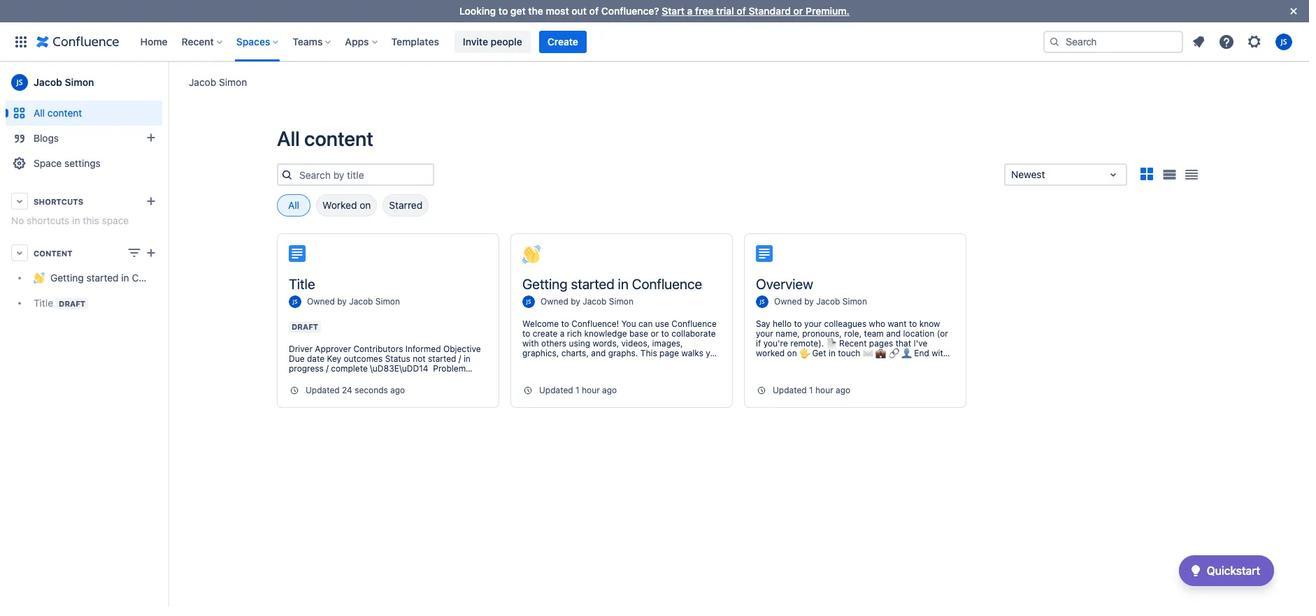 Task type: vqa. For each thing, say whether or not it's contained in the screenshot.
PROPERTIES
no



Task type: describe. For each thing, give the bounding box(es) containing it.
space settings
[[34, 157, 101, 169]]

spaces button
[[232, 30, 284, 53]]

worked on button
[[316, 194, 377, 217]]

blogs link
[[6, 126, 162, 151]]

profile picture image for title
[[289, 296, 301, 308]]

add shortcut image
[[143, 193, 159, 210]]

recent button
[[177, 30, 228, 53]]

quickstart
[[1207, 565, 1260, 578]]

change view image
[[126, 245, 143, 262]]

jacob simon inside space "element"
[[34, 76, 94, 88]]

settings
[[64, 157, 101, 169]]

1 horizontal spatial confluence
[[632, 276, 702, 292]]

create link
[[539, 30, 587, 53]]

jacob for overview
[[816, 297, 840, 307]]

draft
[[59, 299, 85, 308]]

standard
[[749, 5, 791, 17]]

trial
[[716, 5, 734, 17]]

content inside 'link'
[[47, 107, 82, 119]]

page image
[[756, 245, 773, 262]]

1 for getting started in confluence
[[576, 385, 579, 396]]

notification icon image
[[1190, 33, 1207, 50]]

confluence inside tree
[[132, 272, 183, 284]]

newest
[[1011, 169, 1045, 180]]

close image
[[1285, 3, 1302, 20]]

owned by jacob simon for title
[[307, 297, 400, 307]]

start
[[662, 5, 685, 17]]

all content inside all content 'link'
[[34, 107, 82, 119]]

0 horizontal spatial in
[[72, 215, 80, 227]]

updated 1 hour ago for overview
[[773, 385, 850, 396]]

home link
[[136, 30, 172, 53]]

jacob simon link for getting started in confluence
[[583, 297, 634, 307]]

jacob simon link for title
[[349, 297, 400, 307]]

1 of from the left
[[589, 5, 599, 17]]

updated for getting started in confluence
[[539, 385, 573, 396]]

1 horizontal spatial in
[[121, 272, 129, 284]]

updated 1 hour ago for getting started in confluence
[[539, 385, 617, 396]]

draft
[[292, 322, 318, 331]]

content
[[34, 249, 72, 258]]

simon for getting started in confluence
[[609, 297, 634, 307]]

tree inside space "element"
[[6, 266, 183, 316]]

the
[[528, 5, 543, 17]]

content button
[[6, 241, 162, 266]]

by for title
[[337, 297, 347, 307]]

worked
[[322, 199, 357, 211]]

by for overview
[[804, 297, 814, 307]]

profile picture image for overview
[[756, 296, 769, 308]]

simon for title
[[375, 297, 400, 307]]

simon for overview
[[843, 297, 867, 307]]

1 ago from the left
[[390, 385, 405, 396]]

getting started in confluence link
[[6, 266, 183, 291]]

Search by title field
[[295, 165, 433, 185]]

1 updated from the left
[[306, 385, 340, 396]]

space
[[102, 215, 129, 227]]

space element
[[0, 62, 183, 608]]

get
[[510, 5, 526, 17]]

overview
[[756, 276, 813, 292]]

teams
[[293, 35, 323, 47]]

shortcuts
[[34, 197, 83, 206]]

ago for overview
[[836, 385, 850, 396]]

teams button
[[288, 30, 337, 53]]

jacob for title
[[349, 297, 373, 307]]

1 horizontal spatial content
[[304, 127, 373, 150]]

Search field
[[1043, 30, 1183, 53]]

check image
[[1187, 563, 1204, 580]]

no
[[11, 215, 24, 227]]

this
[[83, 215, 99, 227]]

all content link
[[6, 101, 162, 126]]

collapse sidebar image
[[152, 69, 183, 97]]

premium.
[[806, 5, 850, 17]]

page image
[[289, 245, 306, 262]]

people
[[491, 35, 522, 47]]

looking
[[459, 5, 496, 17]]

most
[[546, 5, 569, 17]]

title draft
[[34, 297, 85, 309]]

compact list image
[[1183, 166, 1200, 183]]

start a free trial of standard or premium. link
[[662, 5, 850, 17]]

24
[[342, 385, 352, 396]]

hour for getting started in confluence
[[582, 385, 600, 396]]

cards image
[[1138, 165, 1155, 182]]

your profile and preferences image
[[1276, 33, 1292, 50]]

jacob inside space "element"
[[34, 76, 62, 88]]

templates
[[391, 35, 439, 47]]

out
[[572, 5, 587, 17]]

shortcuts
[[27, 215, 69, 227]]

home
[[140, 35, 168, 47]]

worked on
[[322, 199, 371, 211]]



Task type: locate. For each thing, give the bounding box(es) containing it.
1 vertical spatial all content
[[277, 127, 373, 150]]

0 horizontal spatial owned
[[307, 297, 335, 307]]

3 owned by jacob simon from the left
[[774, 297, 867, 307]]

1 1 from the left
[[576, 385, 579, 396]]

simon inside space "element"
[[65, 76, 94, 88]]

recent
[[182, 35, 214, 47]]

owned for getting started in confluence
[[541, 297, 568, 307]]

title for title draft
[[34, 297, 53, 309]]

search image
[[1049, 36, 1060, 47]]

updated for overview
[[773, 385, 807, 396]]

content
[[47, 107, 82, 119], [304, 127, 373, 150]]

ago for getting started in confluence
[[602, 385, 617, 396]]

title down page image
[[289, 276, 315, 292]]

0 horizontal spatial updated
[[306, 385, 340, 396]]

2 horizontal spatial ago
[[836, 385, 850, 396]]

1 for overview
[[809, 385, 813, 396]]

0 horizontal spatial confluence
[[132, 272, 183, 284]]

1 updated 1 hour ago from the left
[[539, 385, 617, 396]]

appswitcher icon image
[[13, 33, 29, 50]]

jacob simon
[[189, 76, 247, 88], [34, 76, 94, 88]]

owned by jacob simon for getting started in confluence
[[541, 297, 634, 307]]

owned for overview
[[774, 297, 802, 307]]

to
[[499, 5, 508, 17]]

a
[[687, 5, 693, 17]]

1 horizontal spatial all content
[[277, 127, 373, 150]]

2 horizontal spatial in
[[618, 276, 629, 292]]

of right trial
[[737, 5, 746, 17]]

all
[[34, 107, 45, 119], [277, 127, 300, 150], [288, 199, 299, 211]]

1 vertical spatial all
[[277, 127, 300, 150]]

1 horizontal spatial owned
[[541, 297, 568, 307]]

0 horizontal spatial content
[[47, 107, 82, 119]]

all button
[[277, 194, 310, 217]]

jacob simon link for overview
[[816, 297, 867, 307]]

getting
[[50, 272, 84, 284], [522, 276, 568, 292]]

confluence?
[[601, 5, 659, 17]]

title inside tree
[[34, 297, 53, 309]]

apps button
[[341, 30, 383, 53]]

2 updated from the left
[[539, 385, 573, 396]]

invite people button
[[454, 30, 531, 53]]

started
[[86, 272, 119, 284], [571, 276, 615, 292]]

2 owned by jacob simon from the left
[[541, 297, 634, 307]]

apps
[[345, 35, 369, 47]]

jacob simon link
[[6, 69, 162, 97], [189, 75, 247, 89], [349, 297, 400, 307], [583, 297, 634, 307], [816, 297, 867, 307]]

seconds
[[355, 385, 388, 396]]

all up blogs at top
[[34, 107, 45, 119]]

0 vertical spatial all content
[[34, 107, 82, 119]]

0 horizontal spatial 1
[[576, 385, 579, 396]]

space
[[34, 157, 62, 169]]

create a blog image
[[143, 129, 159, 146]]

spaces
[[236, 35, 270, 47]]

2 updated 1 hour ago from the left
[[773, 385, 850, 396]]

settings icon image
[[1246, 33, 1263, 50]]

1 horizontal spatial updated 1 hour ago
[[773, 385, 850, 396]]

1 owned by jacob simon from the left
[[307, 297, 400, 307]]

updated 1 hour ago
[[539, 385, 617, 396], [773, 385, 850, 396]]

updated 24 seconds ago
[[306, 385, 405, 396]]

banner
[[0, 22, 1309, 62]]

2 hour from the left
[[815, 385, 833, 396]]

1 vertical spatial content
[[304, 127, 373, 150]]

getting started in confluence
[[50, 272, 183, 284], [522, 276, 702, 292]]

list image
[[1163, 170, 1176, 180]]

0 horizontal spatial getting
[[50, 272, 84, 284]]

tree
[[6, 266, 183, 316]]

0 horizontal spatial by
[[337, 297, 347, 307]]

free
[[695, 5, 714, 17]]

0 horizontal spatial of
[[589, 5, 599, 17]]

0 horizontal spatial hour
[[582, 385, 600, 396]]

invite people
[[463, 35, 522, 47]]

2 horizontal spatial profile picture image
[[756, 296, 769, 308]]

confluence image
[[36, 33, 119, 50], [36, 33, 119, 50]]

0 vertical spatial title
[[289, 276, 315, 292]]

updated
[[306, 385, 340, 396], [539, 385, 573, 396], [773, 385, 807, 396]]

0 horizontal spatial profile picture image
[[289, 296, 301, 308]]

starred
[[389, 199, 423, 211]]

all up all button
[[277, 127, 300, 150]]

tree containing getting started in confluence
[[6, 266, 183, 316]]

hour
[[582, 385, 600, 396], [815, 385, 833, 396]]

1 horizontal spatial by
[[571, 297, 580, 307]]

2 horizontal spatial owned by jacob simon
[[774, 297, 867, 307]]

open image
[[1105, 166, 1122, 183]]

0 horizontal spatial getting started in confluence
[[50, 272, 183, 284]]

create a page image
[[143, 245, 159, 262]]

banner containing home
[[0, 22, 1309, 62]]

0 horizontal spatial started
[[86, 272, 119, 284]]

looking to get the most out of confluence? start a free trial of standard or premium.
[[459, 5, 850, 17]]

1
[[576, 385, 579, 396], [809, 385, 813, 396]]

title for title
[[289, 276, 315, 292]]

all inside button
[[288, 199, 299, 211]]

by
[[337, 297, 347, 307], [571, 297, 580, 307], [804, 297, 814, 307]]

2 1 from the left
[[809, 385, 813, 396]]

content up search by title field on the top of page
[[304, 127, 373, 150]]

1 horizontal spatial owned by jacob simon
[[541, 297, 634, 307]]

blogs
[[34, 132, 59, 144]]

1 horizontal spatial getting
[[522, 276, 568, 292]]

0 vertical spatial all
[[34, 107, 45, 119]]

2 horizontal spatial by
[[804, 297, 814, 307]]

no shortcuts in this space
[[11, 215, 129, 227]]

all content up search by title field on the top of page
[[277, 127, 373, 150]]

getting inside tree
[[50, 272, 84, 284]]

0 horizontal spatial title
[[34, 297, 53, 309]]

2 vertical spatial all
[[288, 199, 299, 211]]

title left draft
[[34, 297, 53, 309]]

profile picture image for getting started in confluence
[[522, 296, 535, 308]]

0 horizontal spatial jacob simon
[[34, 76, 94, 88]]

jacob simon up all content 'link' at the left of the page
[[34, 76, 94, 88]]

confluence
[[132, 272, 183, 284], [632, 276, 702, 292]]

owned
[[307, 297, 335, 307], [541, 297, 568, 307], [774, 297, 802, 307]]

:wave: image
[[522, 245, 541, 264], [522, 245, 541, 264]]

getting started in confluence inside tree
[[50, 272, 183, 284]]

3 updated from the left
[[773, 385, 807, 396]]

0 horizontal spatial updated 1 hour ago
[[539, 385, 617, 396]]

on
[[360, 199, 371, 211]]

title
[[289, 276, 315, 292], [34, 297, 53, 309]]

2 horizontal spatial updated
[[773, 385, 807, 396]]

jacob
[[189, 76, 216, 88], [34, 76, 62, 88], [349, 297, 373, 307], [583, 297, 607, 307], [816, 297, 840, 307]]

all content up blogs at top
[[34, 107, 82, 119]]

1 horizontal spatial started
[[571, 276, 615, 292]]

2 by from the left
[[571, 297, 580, 307]]

owned by jacob simon for overview
[[774, 297, 867, 307]]

1 horizontal spatial updated
[[539, 385, 573, 396]]

3 ago from the left
[[836, 385, 850, 396]]

3 owned from the left
[[774, 297, 802, 307]]

2 owned from the left
[[541, 297, 568, 307]]

1 horizontal spatial getting started in confluence
[[522, 276, 702, 292]]

global element
[[8, 22, 1043, 61]]

jacob simon down the recent dropdown button
[[189, 76, 247, 88]]

2 horizontal spatial owned
[[774, 297, 802, 307]]

1 owned from the left
[[307, 297, 335, 307]]

space settings link
[[6, 151, 162, 176]]

jacob for getting started in confluence
[[583, 297, 607, 307]]

None text field
[[1011, 168, 1014, 182]]

profile picture image
[[289, 296, 301, 308], [522, 296, 535, 308], [756, 296, 769, 308]]

shortcuts button
[[6, 189, 162, 214]]

starred button
[[383, 194, 429, 217]]

1 horizontal spatial 1
[[809, 385, 813, 396]]

1 horizontal spatial hour
[[815, 385, 833, 396]]

0 horizontal spatial all content
[[34, 107, 82, 119]]

all left worked
[[288, 199, 299, 211]]

3 profile picture image from the left
[[756, 296, 769, 308]]

in
[[72, 215, 80, 227], [121, 272, 129, 284], [618, 276, 629, 292]]

content up blogs at top
[[47, 107, 82, 119]]

0 vertical spatial content
[[47, 107, 82, 119]]

1 horizontal spatial profile picture image
[[522, 296, 535, 308]]

1 horizontal spatial ago
[[602, 385, 617, 396]]

1 by from the left
[[337, 297, 347, 307]]

help icon image
[[1218, 33, 1235, 50]]

or
[[793, 5, 803, 17]]

quickstart button
[[1179, 556, 1274, 587]]

1 hour from the left
[[582, 385, 600, 396]]

owned for title
[[307, 297, 335, 307]]

3 by from the left
[[804, 297, 814, 307]]

1 profile picture image from the left
[[289, 296, 301, 308]]

owned by jacob simon
[[307, 297, 400, 307], [541, 297, 634, 307], [774, 297, 867, 307]]

1 horizontal spatial of
[[737, 5, 746, 17]]

0 horizontal spatial ago
[[390, 385, 405, 396]]

invite
[[463, 35, 488, 47]]

all inside 'link'
[[34, 107, 45, 119]]

2 ago from the left
[[602, 385, 617, 396]]

1 horizontal spatial jacob simon
[[189, 76, 247, 88]]

0 horizontal spatial owned by jacob simon
[[307, 297, 400, 307]]

1 horizontal spatial title
[[289, 276, 315, 292]]

hour for overview
[[815, 385, 833, 396]]

2 profile picture image from the left
[[522, 296, 535, 308]]

1 vertical spatial title
[[34, 297, 53, 309]]

of
[[589, 5, 599, 17], [737, 5, 746, 17]]

ago
[[390, 385, 405, 396], [602, 385, 617, 396], [836, 385, 850, 396]]

2 of from the left
[[737, 5, 746, 17]]

all content
[[34, 107, 82, 119], [277, 127, 373, 150]]

create
[[547, 35, 578, 47]]

of right out
[[589, 5, 599, 17]]

by for getting started in confluence
[[571, 297, 580, 307]]

templates link
[[387, 30, 443, 53]]

simon
[[219, 76, 247, 88], [65, 76, 94, 88], [375, 297, 400, 307], [609, 297, 634, 307], [843, 297, 867, 307]]

started inside space "element"
[[86, 272, 119, 284]]



